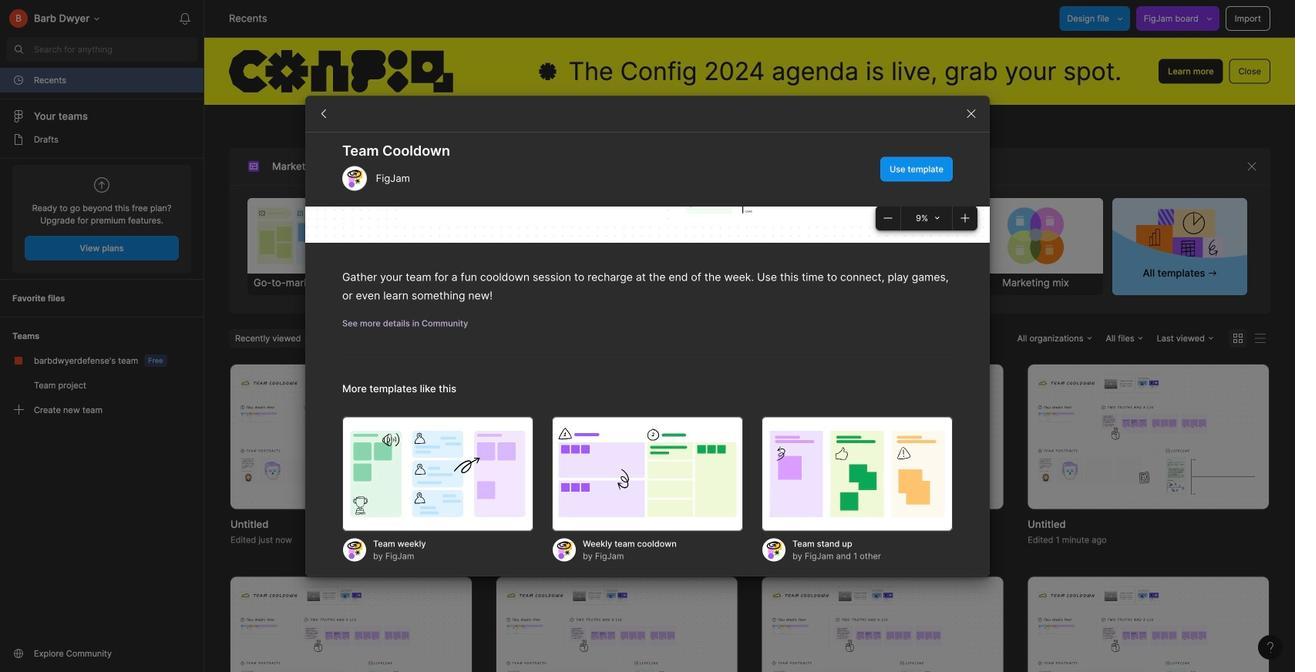 Task type: locate. For each thing, give the bounding box(es) containing it.
page 16 image
[[12, 133, 25, 146]]

marketing mix image
[[969, 198, 1103, 274]]

go-to-market (gtm) strategy image
[[248, 198, 382, 274]]

select zoom level image
[[936, 216, 940, 221]]

thumbnail image
[[231, 365, 472, 510], [497, 365, 738, 510], [762, 365, 1004, 510], [1028, 365, 1270, 510], [231, 577, 472, 673], [497, 577, 738, 673], [762, 577, 1004, 673], [1028, 577, 1270, 673]]

grid
[[206, 365, 1294, 673]]

dialog
[[305, 0, 990, 673]]

Search for anything text field
[[34, 43, 197, 56]]

weekly team cooldown image
[[552, 417, 744, 532]]

marketing funnel image
[[392, 198, 527, 274]]

community 16 image
[[12, 648, 25, 660]]

social media planner image
[[681, 198, 815, 274]]

competitor analysis image
[[536, 198, 671, 274]]

recent 16 image
[[12, 74, 25, 86]]



Task type: vqa. For each thing, say whether or not it's contained in the screenshot.
"recent 16" icon
yes



Task type: describe. For each thing, give the bounding box(es) containing it.
see all all templates image
[[1137, 208, 1224, 266]]

team stand up image
[[762, 417, 953, 532]]

search 32 image
[[6, 37, 31, 62]]

team weekly image
[[342, 417, 534, 532]]

creative brief template image
[[816, 198, 968, 274]]

bell 32 image
[[173, 6, 197, 31]]



